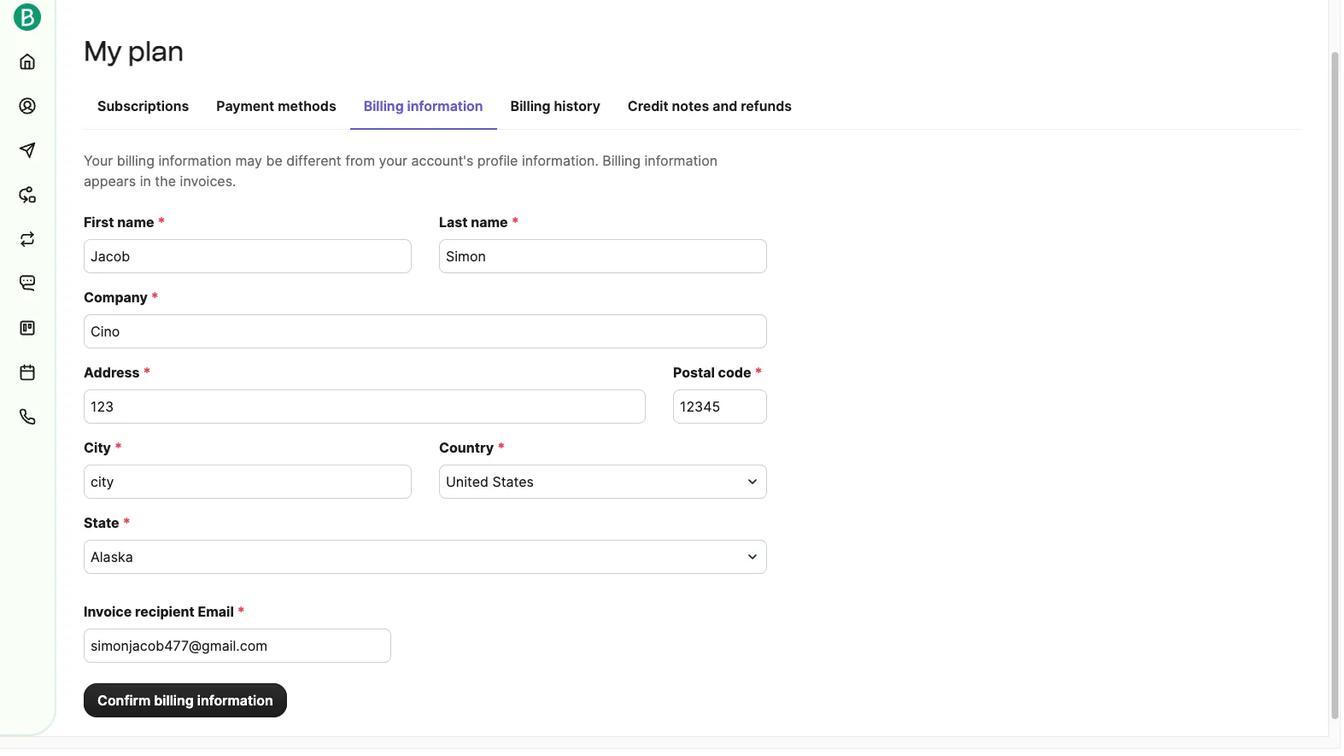 Task type: locate. For each thing, give the bounding box(es) containing it.
0 vertical spatial billing
[[117, 152, 155, 169]]

billing
[[117, 152, 155, 169], [154, 692, 194, 709]]

may
[[235, 152, 262, 169]]

country
[[439, 439, 494, 456]]

information inside confirm billing information button
[[197, 692, 273, 709]]

company *
[[84, 289, 159, 306]]

*
[[158, 214, 165, 231], [512, 214, 519, 231], [151, 289, 159, 306], [143, 364, 151, 381], [755, 364, 763, 381], [115, 439, 122, 456], [498, 439, 505, 456], [123, 514, 131, 532], [237, 603, 245, 620]]

billing up the "in" at the left
[[117, 152, 155, 169]]

1 horizontal spatial name
[[471, 214, 508, 231]]

billing
[[364, 97, 404, 115], [511, 97, 551, 115], [603, 152, 641, 169]]

1 vertical spatial billing
[[154, 692, 194, 709]]

None text field
[[84, 315, 767, 349], [673, 390, 767, 424], [84, 315, 767, 349], [673, 390, 767, 424]]

history
[[554, 97, 601, 115]]

name for first name
[[117, 214, 154, 231]]

name
[[117, 214, 154, 231], [471, 214, 508, 231]]

2 horizontal spatial billing
[[603, 152, 641, 169]]

tab list
[[84, 89, 1302, 130]]

the
[[155, 173, 176, 190]]

billing right confirm
[[154, 692, 194, 709]]

in
[[140, 173, 151, 190]]

billing up your
[[364, 97, 404, 115]]

billing inside billing history link
[[511, 97, 551, 115]]

None text field
[[84, 239, 412, 273], [439, 239, 767, 273], [84, 390, 646, 424], [84, 465, 412, 499], [84, 629, 391, 663], [84, 239, 412, 273], [439, 239, 767, 273], [84, 390, 646, 424], [84, 465, 412, 499], [84, 629, 391, 663]]

* right email
[[237, 603, 245, 620]]

alaska button
[[84, 540, 767, 574]]

0 horizontal spatial name
[[117, 214, 154, 231]]

* right "city"
[[115, 439, 122, 456]]

united states button
[[439, 465, 767, 499]]

* right address
[[143, 364, 151, 381]]

your
[[379, 152, 408, 169]]

united states
[[446, 473, 534, 491]]

* right company
[[151, 289, 159, 306]]

payment methods
[[216, 97, 336, 115]]

and
[[713, 97, 738, 115]]

company
[[84, 289, 148, 306]]

first
[[84, 214, 114, 231]]

subscriptions
[[97, 97, 189, 115]]

* right state
[[123, 514, 131, 532]]

1 name from the left
[[117, 214, 154, 231]]

alaska
[[91, 549, 133, 566]]

billing down credit
[[603, 152, 641, 169]]

plan
[[128, 35, 184, 68]]

credit notes and refunds link
[[614, 89, 806, 128]]

information
[[407, 97, 483, 115], [158, 152, 232, 169], [645, 152, 718, 169], [197, 692, 273, 709]]

tab list containing subscriptions
[[84, 89, 1302, 130]]

name right first
[[117, 214, 154, 231]]

billing left history on the top of the page
[[511, 97, 551, 115]]

* right 'country'
[[498, 439, 505, 456]]

billing inside billing information link
[[364, 97, 404, 115]]

billing inside your billing information may be different from your account's profile information. billing information appears in the invoices.
[[117, 152, 155, 169]]

profile
[[478, 152, 518, 169]]

state *
[[84, 514, 131, 532]]

None field
[[446, 472, 740, 492], [91, 547, 740, 567], [446, 472, 740, 492], [91, 547, 740, 567]]

city
[[84, 439, 111, 456]]

your billing information may be different from your account's profile information. billing information appears in the invoices.
[[84, 152, 718, 190]]

0 horizontal spatial billing
[[364, 97, 404, 115]]

2 name from the left
[[471, 214, 508, 231]]

billing inside button
[[154, 692, 194, 709]]

email
[[198, 603, 234, 620]]

states
[[493, 473, 534, 491]]

1 horizontal spatial billing
[[511, 97, 551, 115]]

postal code *
[[673, 364, 763, 381]]

name right last
[[471, 214, 508, 231]]

billing for your
[[117, 152, 155, 169]]

* right last
[[512, 214, 519, 231]]



Task type: vqa. For each thing, say whether or not it's contained in the screenshot.
'Payment Methods' link
yes



Task type: describe. For each thing, give the bounding box(es) containing it.
name for last name
[[471, 214, 508, 231]]

recipient
[[135, 603, 195, 620]]

billing history
[[511, 97, 601, 115]]

code
[[718, 364, 752, 381]]

first name *
[[84, 214, 165, 231]]

state
[[84, 514, 119, 532]]

invoice
[[84, 603, 132, 620]]

refunds
[[741, 97, 792, 115]]

payment
[[216, 97, 274, 115]]

last
[[439, 214, 468, 231]]

address *
[[84, 364, 151, 381]]

invoices.
[[180, 173, 236, 190]]

billing information link
[[350, 89, 497, 130]]

billing information
[[364, 97, 483, 115]]

united
[[446, 473, 489, 491]]

city *
[[84, 439, 122, 456]]

billing history link
[[497, 89, 614, 128]]

address
[[84, 364, 140, 381]]

billing for billing history
[[511, 97, 551, 115]]

appears
[[84, 173, 136, 190]]

from
[[345, 152, 375, 169]]

billing inside your billing information may be different from your account's profile information. billing information appears in the invoices.
[[603, 152, 641, 169]]

information.
[[522, 152, 599, 169]]

postal
[[673, 364, 715, 381]]

methods
[[278, 97, 336, 115]]

confirm
[[97, 692, 151, 709]]

billing for billing information
[[364, 97, 404, 115]]

confirm billing information
[[97, 692, 273, 709]]

be
[[266, 152, 283, 169]]

invoice recipient email *
[[84, 603, 245, 620]]

credit
[[628, 97, 669, 115]]

account's
[[411, 152, 474, 169]]

credit notes and refunds
[[628, 97, 792, 115]]

confirm billing information button
[[84, 684, 287, 718]]

* down the "the" at the left of page
[[158, 214, 165, 231]]

information inside billing information link
[[407, 97, 483, 115]]

payment methods link
[[203, 89, 350, 128]]

country *
[[439, 439, 505, 456]]

* right code
[[755, 364, 763, 381]]

notes
[[672, 97, 710, 115]]

different
[[286, 152, 342, 169]]

billing for confirm
[[154, 692, 194, 709]]

last name *
[[439, 214, 519, 231]]

subscriptions link
[[84, 89, 203, 128]]

my plan
[[84, 35, 184, 68]]

your
[[84, 152, 113, 169]]

my
[[84, 35, 122, 68]]



